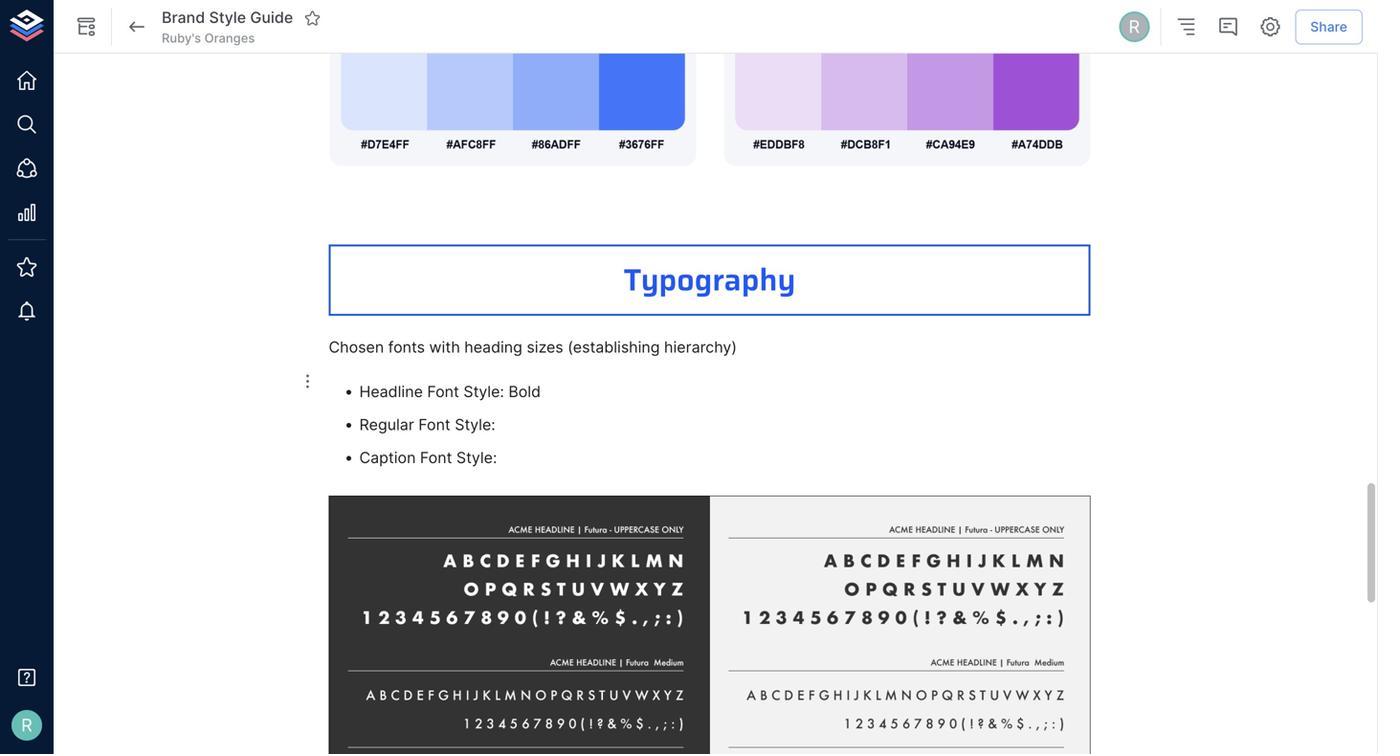 Task type: locate. For each thing, give the bounding box(es) containing it.
style: down headline font style: bold
[[455, 415, 496, 434]]

r
[[1129, 16, 1140, 37], [21, 715, 32, 736]]

share button
[[1296, 9, 1363, 44]]

r button
[[1117, 9, 1153, 45], [6, 705, 48, 747]]

2 vertical spatial style:
[[457, 448, 497, 467]]

font for regular
[[419, 415, 451, 434]]

sizes
[[527, 338, 564, 357]]

font for caption
[[420, 448, 452, 467]]

font up caption font style:
[[419, 415, 451, 434]]

2 vertical spatial font
[[420, 448, 452, 467]]

style: for regular font style:
[[455, 415, 496, 434]]

go back image
[[125, 15, 148, 38]]

1 horizontal spatial r
[[1129, 16, 1140, 37]]

caption font style:
[[360, 448, 497, 467]]

with
[[429, 338, 460, 357]]

font up regular font style:
[[427, 382, 459, 401]]

1 vertical spatial font
[[419, 415, 451, 434]]

headline
[[360, 382, 423, 401]]

regular font style:
[[360, 415, 496, 434]]

font down regular font style:
[[420, 448, 452, 467]]

table of contents image
[[1175, 15, 1198, 38]]

0 horizontal spatial r
[[21, 715, 32, 736]]

0 vertical spatial r button
[[1117, 9, 1153, 45]]

0 vertical spatial style:
[[464, 382, 504, 401]]

brand style guide
[[162, 8, 293, 27]]

brand
[[162, 8, 205, 27]]

heading
[[465, 338, 523, 357]]

font
[[427, 382, 459, 401], [419, 415, 451, 434], [420, 448, 452, 467]]

(establishing
[[568, 338, 660, 357]]

style:
[[464, 382, 504, 401], [455, 415, 496, 434], [457, 448, 497, 467]]

settings image
[[1259, 15, 1282, 38]]

0 vertical spatial font
[[427, 382, 459, 401]]

style: down regular font style:
[[457, 448, 497, 467]]

1 vertical spatial r button
[[6, 705, 48, 747]]

style: left bold
[[464, 382, 504, 401]]

caption
[[360, 448, 416, 467]]

1 vertical spatial style:
[[455, 415, 496, 434]]

oranges
[[204, 31, 255, 45]]



Task type: describe. For each thing, give the bounding box(es) containing it.
style: for caption font style:
[[457, 448, 497, 467]]

favorite image
[[304, 9, 321, 27]]

ruby's oranges link
[[162, 30, 255, 47]]

ruby's oranges
[[162, 31, 255, 45]]

comments image
[[1217, 15, 1240, 38]]

0 vertical spatial r
[[1129, 16, 1140, 37]]

style
[[209, 8, 246, 27]]

bold
[[509, 382, 541, 401]]

chosen fonts with heading sizes (establishing hierarchy)
[[329, 338, 737, 357]]

1 horizontal spatial r button
[[1117, 9, 1153, 45]]

ruby's
[[162, 31, 201, 45]]

fonts
[[388, 338, 425, 357]]

show wiki image
[[75, 15, 98, 38]]

0 horizontal spatial r button
[[6, 705, 48, 747]]

headline font style: bold
[[360, 382, 541, 401]]

typography
[[624, 256, 796, 304]]

share
[[1311, 18, 1348, 35]]

style: for headline font style: bold
[[464, 382, 504, 401]]

font for headline
[[427, 382, 459, 401]]

chosen
[[329, 338, 384, 357]]

hierarchy)
[[664, 338, 737, 357]]

regular
[[360, 415, 414, 434]]

1 vertical spatial r
[[21, 715, 32, 736]]

guide
[[250, 8, 293, 27]]



Task type: vqa. For each thing, say whether or not it's contained in the screenshot.
third Help image
no



